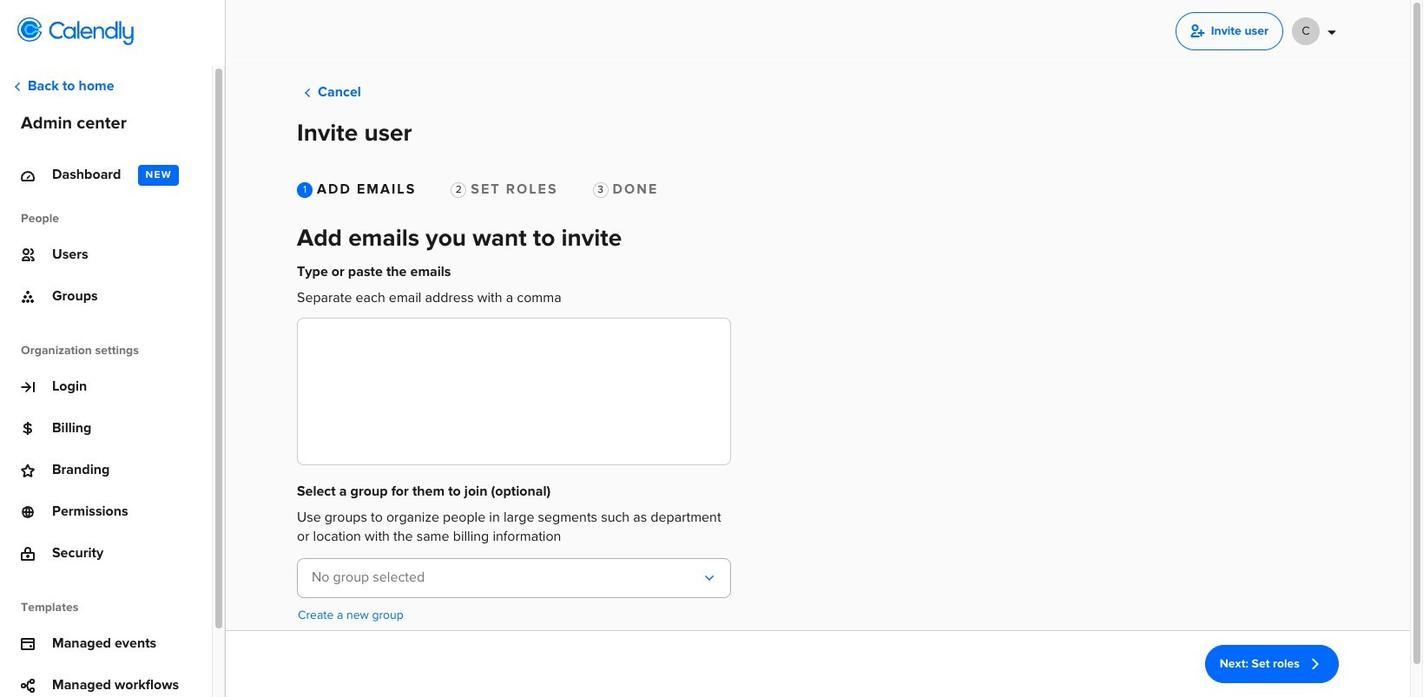 Task type: describe. For each thing, give the bounding box(es) containing it.
main navigation element
[[0, 0, 226, 697]]



Task type: locate. For each thing, give the bounding box(es) containing it.
calendly image
[[49, 21, 134, 45]]

Search for a group button
[[297, 558, 731, 598]]



Task type: vqa. For each thing, say whether or not it's contained in the screenshot.
Progress Bar PROGRESS BAR
no



